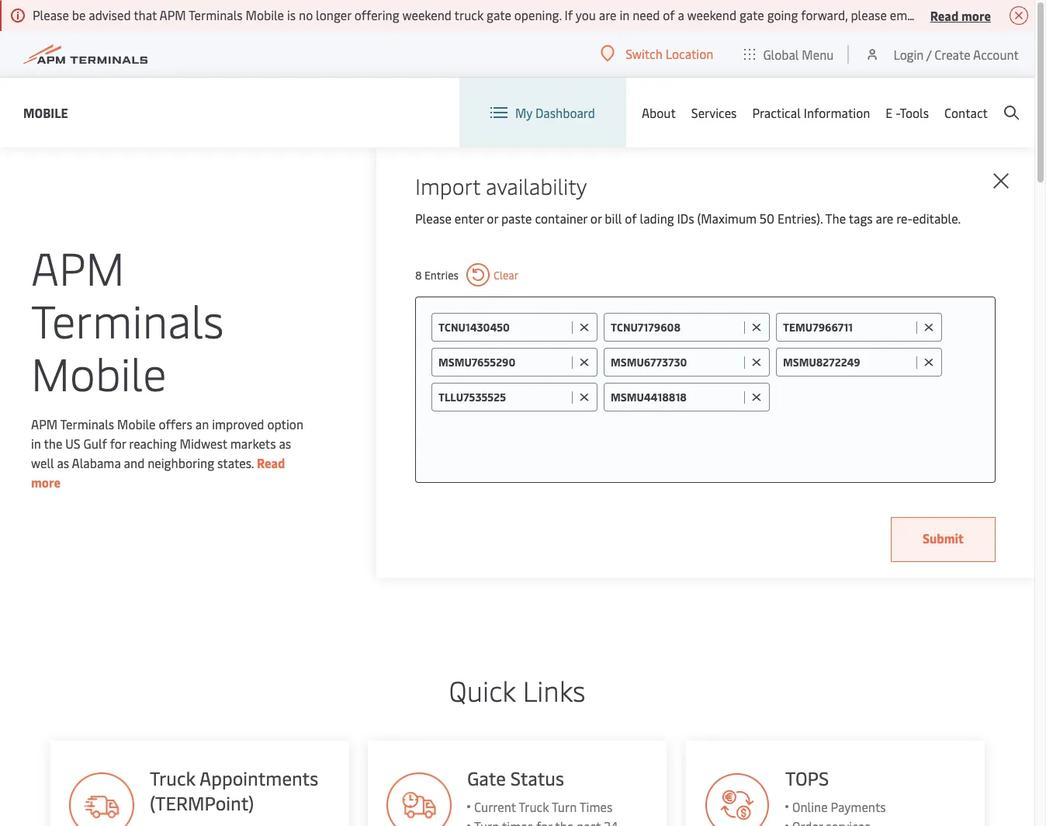 Task type: locate. For each thing, give the bounding box(es) containing it.
1 vertical spatial entered id text field
[[439, 390, 568, 405]]

0 horizontal spatial of
[[625, 210, 637, 227]]

0 vertical spatial are
[[599, 6, 617, 23]]

Entered ID text field
[[439, 320, 568, 335], [611, 320, 741, 335], [784, 320, 913, 335], [439, 355, 568, 370], [611, 355, 741, 370], [611, 390, 741, 405]]

email
[[891, 6, 921, 23]]

truck
[[149, 766, 195, 791], [519, 798, 549, 815]]

0 vertical spatial as
[[279, 435, 291, 452]]

of right bill
[[625, 210, 637, 227]]

more
[[962, 7, 992, 24], [31, 474, 61, 491]]

gate left going
[[740, 6, 765, 23]]

contact
[[945, 104, 989, 121]]

1 horizontal spatial or
[[591, 210, 602, 227]]

e -tools button
[[886, 78, 930, 148]]

as
[[279, 435, 291, 452], [57, 454, 69, 471]]

e -tools
[[886, 104, 930, 121]]

gate right truck at the left of the page
[[487, 6, 512, 23]]

1 vertical spatial read
[[257, 454, 285, 471]]

0 horizontal spatial more
[[31, 474, 61, 491]]

0 horizontal spatial or
[[487, 210, 499, 227]]

weekend
[[403, 6, 452, 23], [688, 6, 737, 23]]

read down markets
[[257, 454, 285, 471]]

1 vertical spatial more
[[31, 474, 61, 491]]

payments
[[831, 798, 887, 815]]

in left the
[[31, 435, 41, 452]]

tags
[[849, 210, 873, 227]]

1 horizontal spatial as
[[279, 435, 291, 452]]

as down option
[[279, 435, 291, 452]]

8 entries
[[415, 268, 459, 282]]

0 vertical spatial in
[[620, 6, 630, 23]]

clear
[[494, 268, 519, 282]]

or left bill
[[591, 210, 602, 227]]

please left be
[[33, 6, 69, 23]]

import
[[415, 171, 481, 200]]

in
[[620, 6, 630, 23], [31, 435, 41, 452]]

current
[[474, 798, 516, 815]]

(termpoint)
[[149, 791, 253, 815]]

1 horizontal spatial read
[[931, 7, 959, 24]]

1 vertical spatial apm
[[31, 236, 125, 297]]

1 horizontal spatial are
[[876, 210, 894, 227]]

midwest
[[180, 435, 227, 452]]

please
[[33, 6, 69, 23], [415, 210, 452, 227]]

as right well
[[57, 454, 69, 471]]

0 vertical spatial entered id text field
[[784, 355, 913, 370]]

gate status
[[467, 766, 565, 791]]

switch location button
[[601, 45, 714, 62]]

1 vertical spatial in
[[31, 435, 41, 452]]

ids
[[678, 210, 695, 227]]

0 horizontal spatial gate
[[487, 6, 512, 23]]

or right enter on the top left of page
[[487, 210, 499, 227]]

are right you at the top
[[599, 6, 617, 23]]

0 vertical spatial truck
[[149, 766, 195, 791]]

0 vertical spatial of
[[663, 6, 675, 23]]

menu
[[802, 45, 834, 63]]

please be advised that apm terminals mobile is no longer offering weekend truck gate opening. if you are in need of a weekend gate going forward, please email read more
[[33, 6, 992, 24]]

apm for apm terminals mobile offers an improved option in the us gulf for reaching midwest markets as well as alabama and neighboring states.
[[31, 415, 58, 433]]

1 vertical spatial of
[[625, 210, 637, 227]]

1 horizontal spatial truck
[[519, 798, 549, 815]]

information
[[804, 104, 871, 121]]

1 or from the left
[[487, 210, 499, 227]]

entries
[[425, 268, 459, 282]]

1 horizontal spatial please
[[415, 210, 452, 227]]

are left re-
[[876, 210, 894, 227]]

apm inside apm terminals mobile
[[31, 236, 125, 297]]

more left close alert image
[[962, 7, 992, 24]]

truck down status
[[519, 798, 549, 815]]

paste
[[502, 210, 532, 227]]

1 horizontal spatial of
[[663, 6, 675, 23]]

apm inside "please be advised that apm terminals mobile is no longer offering weekend truck gate opening. if you are in need of a weekend gate going forward, please email read more"
[[160, 6, 186, 23]]

gulf
[[84, 435, 107, 452]]

entries).
[[778, 210, 823, 227]]

0 horizontal spatial are
[[599, 6, 617, 23]]

0 vertical spatial terminals
[[189, 6, 243, 23]]

longer
[[316, 6, 352, 23]]

going
[[768, 6, 799, 23]]

my dashboard button
[[491, 78, 596, 148]]

1 horizontal spatial in
[[620, 6, 630, 23]]

submit
[[923, 530, 965, 547]]

apm inside apm terminals mobile offers an improved option in the us gulf for reaching midwest markets as well as alabama and neighboring states.
[[31, 415, 58, 433]]

manager truck appointments - 53 image
[[387, 773, 452, 826]]

editable.
[[913, 210, 962, 227]]

global menu button
[[730, 31, 850, 77]]

are
[[599, 6, 617, 23], [876, 210, 894, 227]]

a
[[678, 6, 685, 23]]

0 vertical spatial apm
[[160, 6, 186, 23]]

enter
[[455, 210, 484, 227]]

0 horizontal spatial read
[[257, 454, 285, 471]]

please inside "please be advised that apm terminals mobile is no longer offering weekend truck gate opening. if you are in need of a weekend gate going forward, please email read more"
[[33, 6, 69, 23]]

weekend left truck at the left of the page
[[403, 6, 452, 23]]

read more link
[[31, 454, 285, 491]]

0 vertical spatial read
[[931, 7, 959, 24]]

1 horizontal spatial weekend
[[688, 6, 737, 23]]

1 vertical spatial terminals
[[31, 289, 224, 350]]

the
[[44, 435, 62, 452]]

please down import
[[415, 210, 452, 227]]

is
[[287, 6, 296, 23]]

0 horizontal spatial please
[[33, 6, 69, 23]]

1 vertical spatial please
[[415, 210, 452, 227]]

tools
[[900, 104, 930, 121]]

about
[[642, 104, 676, 121]]

weekend right a
[[688, 6, 737, 23]]

orange club loyalty program - 56 image
[[68, 773, 134, 826]]

in left need
[[620, 6, 630, 23]]

if
[[565, 6, 573, 23]]

2 vertical spatial terminals
[[60, 415, 114, 433]]

truck right orange club loyalty program - 56 image
[[149, 766, 195, 791]]

-
[[896, 104, 900, 121]]

1 horizontal spatial entered id text field
[[784, 355, 913, 370]]

quick links
[[449, 671, 586, 709]]

mobile inside apm terminals mobile
[[31, 342, 167, 403]]

clear button
[[467, 263, 519, 287]]

that
[[134, 6, 157, 23]]

or
[[487, 210, 499, 227], [591, 210, 602, 227]]

1 vertical spatial as
[[57, 454, 69, 471]]

1 horizontal spatial gate
[[740, 6, 765, 23]]

practical information
[[753, 104, 871, 121]]

offers
[[159, 415, 193, 433]]

50
[[760, 210, 775, 227]]

0 horizontal spatial truck
[[149, 766, 195, 791]]

mobile
[[246, 6, 284, 23], [23, 104, 68, 121], [31, 342, 167, 403], [117, 415, 156, 433]]

terminals inside apm terminals mobile offers an improved option in the us gulf for reaching midwest markets as well as alabama and neighboring states.
[[60, 415, 114, 433]]

Entered ID text field
[[784, 355, 913, 370], [439, 390, 568, 405]]

2 weekend from the left
[[688, 6, 737, 23]]

0 horizontal spatial weekend
[[403, 6, 452, 23]]

more down well
[[31, 474, 61, 491]]

apm
[[160, 6, 186, 23], [31, 236, 125, 297], [31, 415, 58, 433]]

mobile inside "please be advised that apm terminals mobile is no longer offering weekend truck gate opening. if you are in need of a weekend gate going forward, please email read more"
[[246, 6, 284, 23]]

0 vertical spatial more
[[962, 7, 992, 24]]

account
[[974, 45, 1020, 63]]

Type or paste your IDs here text field
[[777, 383, 980, 411]]

1 horizontal spatial more
[[962, 7, 992, 24]]

more inside "please be advised that apm terminals mobile is no longer offering weekend truck gate opening. if you are in need of a weekend gate going forward, please email read more"
[[962, 7, 992, 24]]

terminals for apm terminals mobile
[[31, 289, 224, 350]]

terminals for apm terminals mobile offers an improved option in the us gulf for reaching midwest markets as well as alabama and neighboring states.
[[60, 415, 114, 433]]

login / create account link
[[865, 31, 1020, 77]]

of left a
[[663, 6, 675, 23]]

apm terminals mobile offers an improved option in the us gulf for reaching midwest markets as well as alabama and neighboring states.
[[31, 415, 304, 471]]

0 horizontal spatial as
[[57, 454, 69, 471]]

you
[[576, 6, 596, 23]]

read more button
[[931, 5, 992, 25]]

in inside "please be advised that apm terminals mobile is no longer offering weekend truck gate opening. if you are in need of a weekend gate going forward, please email read more"
[[620, 6, 630, 23]]

read up login / create account 'link'
[[931, 7, 959, 24]]

0 horizontal spatial in
[[31, 435, 41, 452]]

1 vertical spatial truck
[[519, 798, 549, 815]]

2 vertical spatial apm
[[31, 415, 58, 433]]

apm terminals mobile
[[31, 236, 224, 403]]

0 vertical spatial please
[[33, 6, 69, 23]]

terminals
[[189, 6, 243, 23], [31, 289, 224, 350], [60, 415, 114, 433]]



Task type: describe. For each thing, give the bounding box(es) containing it.
mobile secondary image
[[29, 395, 301, 628]]

truck appointments (termpoint)
[[149, 766, 318, 815]]

in inside apm terminals mobile offers an improved option in the us gulf for reaching midwest markets as well as alabama and neighboring states.
[[31, 435, 41, 452]]

1 weekend from the left
[[403, 6, 452, 23]]

appointments
[[199, 766, 318, 791]]

0 horizontal spatial entered id text field
[[439, 390, 568, 405]]

please
[[851, 6, 888, 23]]

improved
[[212, 415, 264, 433]]

lading
[[640, 210, 675, 227]]

please enter or paste container or bill of lading ids (maximum 50 entries). the tags are re-editable.
[[415, 210, 962, 227]]

opening.
[[515, 6, 562, 23]]

the
[[826, 210, 847, 227]]

create
[[935, 45, 971, 63]]

read more
[[31, 454, 285, 491]]

advised
[[89, 6, 131, 23]]

no
[[299, 6, 313, 23]]

read inside read more
[[257, 454, 285, 471]]

turn
[[552, 798, 577, 815]]

tops
[[786, 766, 830, 791]]

mobile inside apm terminals mobile offers an improved option in the us gulf for reaching midwest markets as well as alabama and neighboring states.
[[117, 415, 156, 433]]

close alert image
[[1010, 6, 1029, 25]]

login / create account
[[894, 45, 1020, 63]]

truck appointments (termpoint) link
[[50, 741, 349, 826]]

global
[[764, 45, 799, 63]]

markets
[[230, 435, 276, 452]]

re-
[[897, 210, 913, 227]]

offering
[[355, 6, 400, 23]]

location
[[666, 45, 714, 62]]

of inside "please be advised that apm terminals mobile is no longer offering weekend truck gate opening. if you are in need of a weekend gate going forward, please email read more"
[[663, 6, 675, 23]]

mobile link
[[23, 103, 68, 122]]

availability
[[486, 171, 587, 200]]

forward,
[[802, 6, 848, 23]]

apm for apm terminals mobile
[[31, 236, 125, 297]]

switch location
[[626, 45, 714, 62]]

container
[[535, 210, 588, 227]]

please for please enter or paste container or bill of lading ids (maximum 50 entries). the tags are re-editable.
[[415, 210, 452, 227]]

apmt icon 100 image
[[705, 773, 770, 826]]

terminals inside "please be advised that apm terminals mobile is no longer offering weekend truck gate opening. if you are in need of a weekend gate going forward, please email read more"
[[189, 6, 243, 23]]

switch
[[626, 45, 663, 62]]

dashboard
[[536, 104, 596, 121]]

need
[[633, 6, 660, 23]]

2 or from the left
[[591, 210, 602, 227]]

an
[[196, 415, 209, 433]]

alabama
[[72, 454, 121, 471]]

services button
[[692, 78, 737, 148]]

more inside read more
[[31, 474, 61, 491]]

current truck turn times
[[474, 798, 613, 815]]

practical information button
[[753, 78, 871, 148]]

states.
[[217, 454, 254, 471]]

/
[[927, 45, 932, 63]]

practical
[[753, 104, 801, 121]]

online payments
[[793, 798, 887, 815]]

submit button
[[891, 517, 996, 562]]

times
[[580, 798, 613, 815]]

option
[[267, 415, 304, 433]]

8
[[415, 268, 422, 282]]

services
[[692, 104, 737, 121]]

(maximum
[[698, 210, 757, 227]]

links
[[523, 671, 586, 709]]

online
[[793, 798, 828, 815]]

truck
[[455, 6, 484, 23]]

contact button
[[945, 78, 989, 148]]

quick
[[449, 671, 516, 709]]

import availability
[[415, 171, 587, 200]]

please for please be advised that apm terminals mobile is no longer offering weekend truck gate opening. if you are in need of a weekend gate going forward, please email read more
[[33, 6, 69, 23]]

us
[[65, 435, 81, 452]]

1 gate from the left
[[487, 6, 512, 23]]

reaching
[[129, 435, 177, 452]]

read inside "please be advised that apm terminals mobile is no longer offering weekend truck gate opening. if you are in need of a weekend gate going forward, please email read more"
[[931, 7, 959, 24]]

neighboring
[[148, 454, 214, 471]]

gate
[[467, 766, 506, 791]]

truck inside truck appointments (termpoint)
[[149, 766, 195, 791]]

and
[[124, 454, 145, 471]]

e
[[886, 104, 893, 121]]

2 gate from the left
[[740, 6, 765, 23]]

bill
[[605, 210, 622, 227]]

login
[[894, 45, 924, 63]]

for
[[110, 435, 126, 452]]

my dashboard
[[516, 104, 596, 121]]

1 vertical spatial are
[[876, 210, 894, 227]]

well
[[31, 454, 54, 471]]

are inside "please be advised that apm terminals mobile is no longer offering weekend truck gate opening. if you are in need of a weekend gate going forward, please email read more"
[[599, 6, 617, 23]]

my
[[516, 104, 533, 121]]

be
[[72, 6, 86, 23]]



Task type: vqa. For each thing, say whether or not it's contained in the screenshot.
THE TURN
yes



